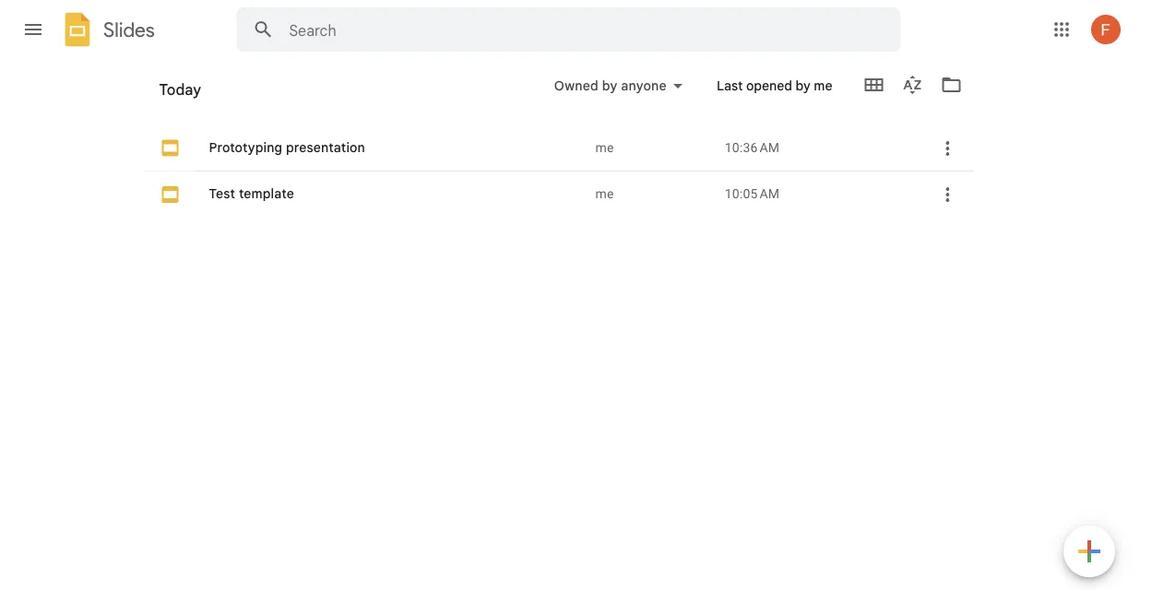 Task type: vqa. For each thing, say whether or not it's contained in the screenshot.
PRESENTATION
yes



Task type: describe. For each thing, give the bounding box(es) containing it.
owned
[[554, 78, 599, 94]]

1 horizontal spatial last
[[717, 78, 743, 94]]

Search bar text field
[[289, 21, 855, 40]]

1 horizontal spatial opened
[[747, 78, 793, 94]]

today heading
[[144, 59, 515, 118]]

10:05 am
[[725, 186, 780, 202]]

owned by me element for presentation
[[596, 139, 710, 157]]

prototyping
[[209, 140, 283, 156]]

test
[[209, 186, 235, 202]]

test template
[[209, 186, 294, 202]]

last opened by me 10:05 am element
[[725, 185, 909, 203]]

1 horizontal spatial by
[[714, 89, 728, 105]]

list box containing prototyping presentation
[[144, 50, 975, 604]]

today for prototyping presentation
[[159, 88, 196, 104]]

prototyping presentation
[[209, 140, 365, 156]]

owned by me element for template
[[596, 185, 710, 203]]

slides link
[[59, 11, 155, 52]]

owned by anyone
[[554, 78, 667, 94]]



Task type: locate. For each thing, give the bounding box(es) containing it.
me inside prototyping presentation option
[[596, 140, 614, 155]]

0 horizontal spatial last
[[634, 89, 661, 105]]

last
[[717, 78, 743, 94], [634, 89, 661, 105]]

2 horizontal spatial by
[[796, 78, 811, 94]]

1 today from the top
[[159, 80, 201, 99]]

list box
[[144, 50, 975, 604]]

template
[[239, 186, 294, 202]]

last opened by me 10:36 am element
[[725, 139, 909, 157]]

0 horizontal spatial by
[[602, 78, 618, 94]]

last right owned
[[634, 89, 661, 105]]

0 horizontal spatial opened
[[664, 89, 710, 105]]

owned by anyone button
[[543, 75, 695, 97]]

me
[[814, 78, 833, 94], [732, 89, 750, 105], [596, 140, 614, 155], [596, 186, 614, 202]]

0 vertical spatial owned by me element
[[596, 139, 710, 157]]

today for last opened by me
[[159, 80, 201, 99]]

presentation
[[286, 140, 365, 156]]

1 owned by me element from the top
[[596, 139, 710, 157]]

create new presentation image
[[1064, 526, 1116, 581]]

main menu image
[[22, 18, 44, 41]]

by inside dropdown button
[[602, 78, 618, 94]]

opened
[[747, 78, 793, 94], [664, 89, 710, 105]]

slides
[[103, 18, 155, 42]]

me inside test template option
[[596, 186, 614, 202]]

by up last opened by me 10:36 am element
[[796, 78, 811, 94]]

by up 10:36 am
[[714, 89, 728, 105]]

by
[[602, 78, 618, 94], [796, 78, 811, 94], [714, 89, 728, 105]]

2 today from the top
[[159, 88, 196, 104]]

prototyping presentation option
[[144, 50, 975, 604]]

last up 10:36 am
[[717, 78, 743, 94]]

anyone
[[621, 78, 667, 94]]

search image
[[245, 11, 282, 48]]

1 vertical spatial owned by me element
[[596, 185, 710, 203]]

None search field
[[237, 7, 901, 52]]

today inside heading
[[159, 80, 201, 99]]

2 owned by me element from the top
[[596, 185, 710, 203]]

last opened by me
[[717, 78, 833, 94], [634, 89, 750, 105]]

10:36 am
[[725, 140, 780, 155]]

by right owned
[[602, 78, 618, 94]]

test template option
[[144, 97, 975, 604]]

owned by me element
[[596, 139, 710, 157], [596, 185, 710, 203]]

today
[[159, 80, 201, 99], [159, 88, 196, 104]]



